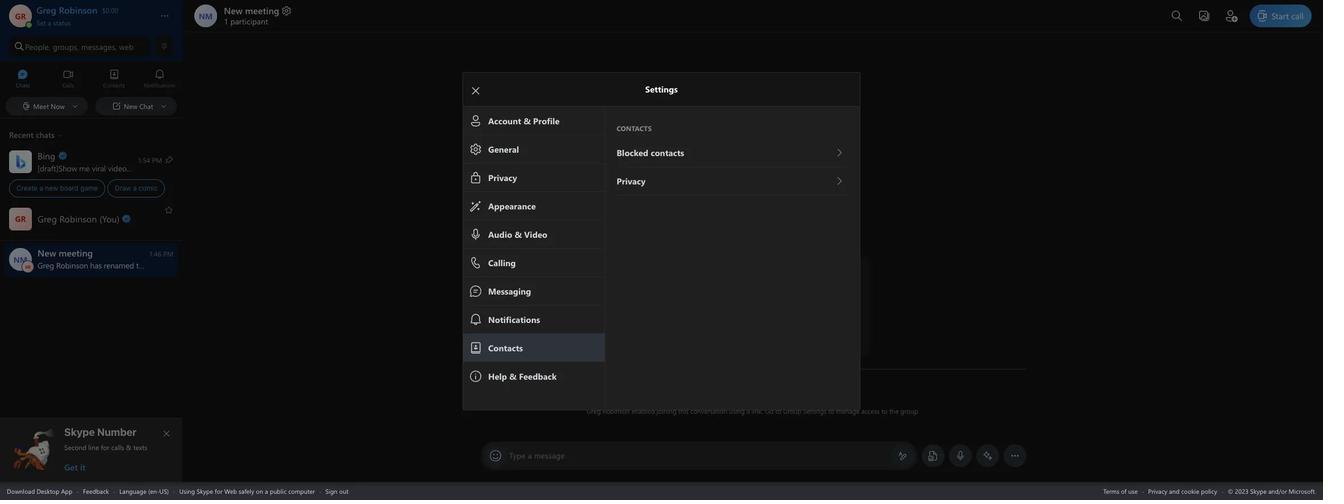 Task type: describe. For each thing, give the bounding box(es) containing it.
skype number element
[[10, 427, 173, 473]]

groups,
[[53, 41, 79, 52]]

meeting
[[245, 5, 279, 16]]

new meeting
[[224, 5, 279, 16]]

cookie
[[1181, 487, 1199, 496]]

today heading
[[480, 356, 1026, 377]]

1 horizontal spatial skype
[[197, 487, 213, 496]]

a for comic
[[133, 184, 137, 193]]

privacy and cookie policy
[[1148, 487, 1217, 496]]

language (en-us) link
[[119, 487, 169, 496]]

conversation
[[690, 407, 727, 416]]

board
[[60, 184, 78, 193]]

us)
[[159, 487, 169, 496]]

set
[[36, 18, 46, 27]]

status
[[53, 18, 71, 27]]

public
[[270, 487, 287, 496]]

privacy
[[1148, 487, 1167, 496]]

a left link.
[[746, 407, 750, 416]]

me
[[79, 163, 90, 174]]

download desktop app link
[[7, 487, 72, 496]]

and
[[1169, 487, 1179, 496]]

group
[[783, 407, 801, 416]]

3 to from the left
[[881, 407, 887, 416]]

a for status
[[48, 18, 51, 27]]

joining
[[657, 407, 676, 416]]

1 vertical spatial on
[[256, 487, 263, 496]]

line
[[88, 443, 99, 452]]

get it
[[64, 462, 85, 473]]

download desktop app
[[7, 487, 72, 496]]

link.
[[752, 407, 763, 416]]

access
[[861, 407, 880, 416]]

people, groups, messages, web
[[25, 41, 134, 52]]

calls
[[111, 443, 124, 452]]

Type a message text field
[[510, 451, 889, 462]]

new meeting button
[[224, 5, 292, 16]]

manage
[[836, 407, 860, 416]]

terms
[[1103, 487, 1119, 496]]

go
[[765, 407, 774, 416]]

sign out link
[[325, 487, 348, 496]]

1 to from the left
[[775, 407, 781, 416]]

new
[[224, 5, 243, 16]]

0 horizontal spatial skype
[[64, 427, 95, 439]]



Task type: vqa. For each thing, say whether or not it's contained in the screenshot.
'has' at the left of the page
no



Task type: locate. For each thing, give the bounding box(es) containing it.
a left public
[[265, 487, 268, 496]]

terms of use
[[1103, 487, 1138, 496]]

texts
[[133, 443, 147, 452]]

0 vertical spatial skype
[[64, 427, 95, 439]]

feedback link
[[83, 487, 109, 496]]

a
[[48, 18, 51, 27], [39, 184, 43, 193], [133, 184, 137, 193], [746, 407, 750, 416], [528, 451, 532, 461], [265, 487, 268, 496]]

enabled
[[631, 407, 655, 416]]

a inside button
[[48, 18, 51, 27]]

0 vertical spatial for
[[101, 443, 109, 452]]

0 horizontal spatial for
[[101, 443, 109, 452]]

greg robinson enabled joining this conversation using a link. go to group settings to manage access to the group.
[[587, 407, 919, 416]]

tiktok
[[143, 163, 164, 174]]

second line for calls & texts
[[64, 443, 147, 452]]

using skype for web safely on a public computer link
[[179, 487, 315, 496]]

skype
[[64, 427, 95, 439], [197, 487, 213, 496]]

a for message
[[528, 451, 532, 461]]

it
[[80, 462, 85, 473]]

set a status
[[36, 18, 71, 27]]

using
[[179, 487, 195, 496]]

language
[[119, 487, 146, 496]]

(en-
[[148, 487, 159, 496]]

get
[[64, 462, 78, 473]]

a left new
[[39, 184, 43, 193]]

skype right using
[[197, 487, 213, 496]]

safely
[[239, 487, 254, 496]]

people, groups, messages, web button
[[9, 36, 151, 57]]

web
[[119, 41, 134, 52]]

1 vertical spatial skype
[[197, 487, 213, 496]]

[draft]show
[[38, 163, 77, 174]]

comic
[[139, 184, 158, 193]]

0 horizontal spatial to
[[775, 407, 781, 416]]

policy
[[1201, 487, 1217, 496]]

skype up second
[[64, 427, 95, 439]]

2 horizontal spatial to
[[881, 407, 887, 416]]

contacts dialog
[[463, 72, 877, 411]]

1 horizontal spatial to
[[828, 407, 834, 416]]

0 vertical spatial on
[[132, 163, 141, 174]]

2 to from the left
[[828, 407, 834, 416]]

1 horizontal spatial for
[[215, 487, 223, 496]]

to right settings
[[828, 407, 834, 416]]

out
[[339, 487, 348, 496]]

draw a comic
[[115, 184, 158, 193]]

&
[[126, 443, 131, 452]]

using
[[729, 407, 745, 416]]

sign
[[325, 487, 337, 496]]

group.
[[900, 407, 919, 416]]

desktop
[[37, 487, 59, 496]]

to right go
[[775, 407, 781, 416]]

[draft]show me viral videos on tiktok
[[38, 163, 164, 174]]

skype number
[[64, 427, 137, 439]]

sign out
[[325, 487, 348, 496]]

computer
[[288, 487, 315, 496]]

on
[[132, 163, 141, 174], [256, 487, 263, 496]]

draw
[[115, 184, 131, 193]]

app
[[61, 487, 72, 496]]

on left tiktok
[[132, 163, 141, 174]]

using skype for web safely on a public computer
[[179, 487, 315, 496]]

1 horizontal spatial on
[[256, 487, 263, 496]]

to left the
[[881, 407, 887, 416]]

to
[[775, 407, 781, 416], [828, 407, 834, 416], [881, 407, 887, 416]]

for
[[101, 443, 109, 452], [215, 487, 223, 496]]

of
[[1121, 487, 1127, 496]]

a right set
[[48, 18, 51, 27]]

this
[[678, 407, 688, 416]]

for for calls
[[101, 443, 109, 452]]

web
[[224, 487, 237, 496]]

language (en-us)
[[119, 487, 169, 496]]

greg
[[587, 407, 601, 416]]

settings
[[803, 407, 826, 416]]

type
[[509, 451, 526, 461]]

people,
[[25, 41, 50, 52]]

1 vertical spatial for
[[215, 487, 223, 496]]

for inside skype number element
[[101, 443, 109, 452]]

a right draw
[[133, 184, 137, 193]]

create
[[16, 184, 38, 193]]

robinson
[[602, 407, 630, 416]]

on right safely
[[256, 487, 263, 496]]

create a new board game
[[16, 184, 98, 193]]

a for new
[[39, 184, 43, 193]]

viral
[[92, 163, 106, 174]]

second
[[64, 443, 86, 452]]

new
[[45, 184, 58, 193]]

for left web
[[215, 487, 223, 496]]

number
[[97, 427, 137, 439]]

for for web
[[215, 487, 223, 496]]

0 horizontal spatial on
[[132, 163, 141, 174]]

message
[[534, 451, 565, 461]]

tab list
[[0, 64, 182, 95]]

use
[[1128, 487, 1138, 496]]

download
[[7, 487, 35, 496]]

videos
[[108, 163, 130, 174]]

set a status button
[[36, 16, 149, 27]]

privacy and cookie policy link
[[1148, 487, 1217, 496]]

type a message
[[509, 451, 565, 461]]

terms of use link
[[1103, 487, 1138, 496]]

messages,
[[81, 41, 117, 52]]

game
[[80, 184, 98, 193]]

the
[[889, 407, 899, 416]]

a right type
[[528, 451, 532, 461]]

feedback
[[83, 487, 109, 496]]

for right line
[[101, 443, 109, 452]]



